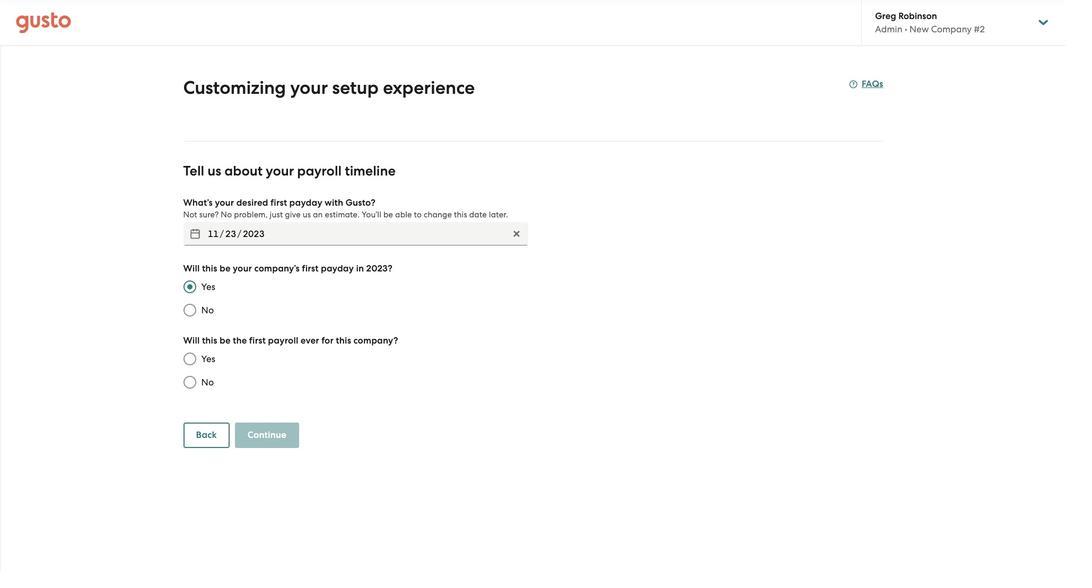 Task type: describe. For each thing, give the bounding box(es) containing it.
1 vertical spatial payroll
[[268, 335, 299, 347]]

2 / from the left
[[237, 229, 242, 239]]

Day (dd) field
[[224, 226, 237, 243]]

tell
[[183, 163, 204, 179]]

•
[[905, 24, 908, 34]]

be for will this be your company's first payday in 2023?
[[220, 263, 231, 274]]

date
[[470, 210, 487, 220]]

1 / from the left
[[220, 229, 224, 239]]

No radio
[[178, 371, 201, 394]]

estimate.
[[325, 210, 360, 220]]

no for your
[[201, 305, 214, 316]]

this right for
[[336, 335, 351, 347]]

ever
[[301, 335, 319, 347]]

1 vertical spatial first
[[302, 263, 319, 274]]

later.
[[489, 210, 508, 220]]

first inside what's your desired first payday with gusto? not sure? no problem, just give us an estimate. you'll be able to change this date later.
[[271, 197, 287, 209]]

give
[[285, 210, 301, 220]]

yes for your
[[201, 282, 216, 292]]

Year (yyyy) field
[[242, 226, 266, 243]]

1 vertical spatial payday
[[321, 263, 354, 274]]

no for the
[[201, 377, 214, 388]]

be for will this be the first payroll ever for this company?
[[220, 335, 231, 347]]

2 vertical spatial first
[[249, 335, 266, 347]]

change
[[424, 210, 452, 220]]

your left company's
[[233, 263, 252, 274]]

in
[[356, 263, 364, 274]]

sure?
[[199, 210, 219, 220]]

your right about
[[266, 163, 294, 179]]

#2
[[974, 24, 985, 34]]

will for will this be your company's first payday in 2023?
[[183, 263, 200, 274]]

your left setup
[[290, 77, 328, 99]]

company's
[[254, 263, 300, 274]]

will this be the first payroll ever for this company?
[[183, 335, 398, 347]]

company
[[932, 24, 972, 34]]

this left the
[[202, 335, 217, 347]]

problem,
[[234, 210, 268, 220]]

back
[[196, 430, 217, 441]]

faqs
[[862, 79, 884, 90]]

not
[[183, 210, 197, 220]]

payday inside what's your desired first payday with gusto? not sure? no problem, just give us an estimate. you'll be able to change this date later.
[[290, 197, 323, 209]]

to
[[414, 210, 422, 220]]

you'll
[[362, 210, 382, 220]]



Task type: vqa. For each thing, say whether or not it's contained in the screenshot.
of
no



Task type: locate. For each thing, give the bounding box(es) containing it.
/ down problem,
[[237, 229, 242, 239]]

No radio
[[178, 299, 201, 322]]

us inside what's your desired first payday with gusto? not sure? no problem, just give us an estimate. you'll be able to change this date later.
[[303, 210, 311, 220]]

1 vertical spatial no
[[201, 305, 214, 316]]

payroll up the with
[[297, 163, 342, 179]]

2023?
[[366, 263, 393, 274]]

2 vertical spatial no
[[201, 377, 214, 388]]

robinson
[[899, 11, 938, 22]]

just
[[270, 210, 283, 220]]

customizing
[[183, 77, 286, 99]]

will down no option
[[183, 335, 200, 347]]

what's
[[183, 197, 213, 209]]

2 vertical spatial be
[[220, 335, 231, 347]]

no
[[221, 210, 232, 220], [201, 305, 214, 316], [201, 377, 214, 388]]

be inside what's your desired first payday with gusto? not sure? no problem, just give us an estimate. you'll be able to change this date later.
[[384, 210, 393, 220]]

us
[[208, 163, 221, 179], [303, 210, 311, 220]]

be down day (dd) field
[[220, 263, 231, 274]]

us right tell
[[208, 163, 221, 179]]

1 will from the top
[[183, 263, 200, 274]]

desired
[[236, 197, 268, 209]]

new
[[910, 24, 929, 34]]

gusto?
[[346, 197, 376, 209]]

first up the just
[[271, 197, 287, 209]]

0 vertical spatial yes radio
[[178, 275, 201, 299]]

greg robinson admin • new company #2
[[876, 11, 985, 34]]

will
[[183, 263, 200, 274], [183, 335, 200, 347]]

yes radio for will this be your company's first payday in 2023?
[[178, 275, 201, 299]]

payroll left the ever
[[268, 335, 299, 347]]

this
[[454, 210, 467, 220], [202, 263, 217, 274], [202, 335, 217, 347], [336, 335, 351, 347]]

what's your desired first payday with gusto? not sure? no problem, just give us an estimate. you'll be able to change this date later.
[[183, 197, 508, 220]]

no inside what's your desired first payday with gusto? not sure? no problem, just give us an estimate. you'll be able to change this date later.
[[221, 210, 232, 220]]

able
[[395, 210, 412, 220]]

the
[[233, 335, 247, 347]]

1 yes from the top
[[201, 282, 216, 292]]

your up the sure?
[[215, 197, 234, 209]]

/ left "year (yyyy)" field
[[220, 229, 224, 239]]

1 horizontal spatial first
[[271, 197, 287, 209]]

greg
[[876, 11, 897, 22]]

/
[[220, 229, 224, 239], [237, 229, 242, 239]]

0 vertical spatial no
[[221, 210, 232, 220]]

be left able at top
[[384, 210, 393, 220]]

back button
[[183, 423, 230, 448]]

first right company's
[[302, 263, 319, 274]]

payday up 'an'
[[290, 197, 323, 209]]

be left the
[[220, 335, 231, 347]]

will this be your company's first payday in 2023?
[[183, 263, 393, 274]]

0 horizontal spatial us
[[208, 163, 221, 179]]

0 vertical spatial yes
[[201, 282, 216, 292]]

payroll
[[297, 163, 342, 179], [268, 335, 299, 347]]

2 horizontal spatial first
[[302, 263, 319, 274]]

with
[[325, 197, 343, 209]]

be
[[384, 210, 393, 220], [220, 263, 231, 274], [220, 335, 231, 347]]

will up no option
[[183, 263, 200, 274]]

0 vertical spatial payday
[[290, 197, 323, 209]]

0 vertical spatial payroll
[[297, 163, 342, 179]]

1 yes radio from the top
[[178, 275, 201, 299]]

setup
[[332, 77, 379, 99]]

1 vertical spatial be
[[220, 263, 231, 274]]

0 horizontal spatial first
[[249, 335, 266, 347]]

an
[[313, 210, 323, 220]]

us left 'an'
[[303, 210, 311, 220]]

1 horizontal spatial /
[[237, 229, 242, 239]]

1 vertical spatial yes radio
[[178, 348, 201, 371]]

0 vertical spatial will
[[183, 263, 200, 274]]

Month (mm) field
[[207, 226, 220, 243]]

yes up no radio
[[201, 354, 216, 365]]

2 yes radio from the top
[[178, 348, 201, 371]]

2 yes from the top
[[201, 354, 216, 365]]

this inside what's your desired first payday with gusto? not sure? no problem, just give us an estimate. you'll be able to change this date later.
[[454, 210, 467, 220]]

0 vertical spatial us
[[208, 163, 221, 179]]

0 vertical spatial first
[[271, 197, 287, 209]]

experience
[[383, 77, 475, 99]]

timeline
[[345, 163, 396, 179]]

1 horizontal spatial us
[[303, 210, 311, 220]]

first right the
[[249, 335, 266, 347]]

payday
[[290, 197, 323, 209], [321, 263, 354, 274]]

about
[[225, 163, 263, 179]]

tell us about your payroll timeline
[[183, 163, 396, 179]]

this down month (mm) field
[[202, 263, 217, 274]]

yes radio for will this be the first payroll ever for this company?
[[178, 348, 201, 371]]

this left date
[[454, 210, 467, 220]]

0 vertical spatial be
[[384, 210, 393, 220]]

yes up no option
[[201, 282, 216, 292]]

1 vertical spatial us
[[303, 210, 311, 220]]

Yes radio
[[178, 275, 201, 299], [178, 348, 201, 371]]

will for will this be the first payroll ever for this company?
[[183, 335, 200, 347]]

faqs button
[[849, 78, 884, 91]]

admin
[[876, 24, 903, 34]]

customizing your setup experience
[[183, 77, 475, 99]]

1 vertical spatial will
[[183, 335, 200, 347]]

1 vertical spatial yes
[[201, 354, 216, 365]]

2 will from the top
[[183, 335, 200, 347]]

yes for the
[[201, 354, 216, 365]]

company?
[[354, 335, 398, 347]]

your
[[290, 77, 328, 99], [266, 163, 294, 179], [215, 197, 234, 209], [233, 263, 252, 274]]

0 horizontal spatial /
[[220, 229, 224, 239]]

payday left in
[[321, 263, 354, 274]]

for
[[322, 335, 334, 347]]

first
[[271, 197, 287, 209], [302, 263, 319, 274], [249, 335, 266, 347]]

yes
[[201, 282, 216, 292], [201, 354, 216, 365]]

your inside what's your desired first payday with gusto? not sure? no problem, just give us an estimate. you'll be able to change this date later.
[[215, 197, 234, 209]]

home image
[[16, 12, 71, 33]]



